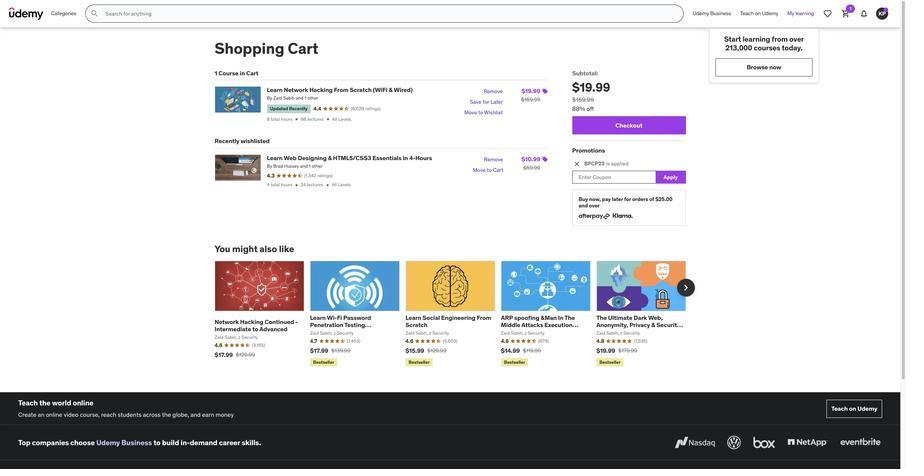 Task type: vqa. For each thing, say whether or not it's contained in the screenshot.
subtotal:
yes



Task type: locate. For each thing, give the bounding box(es) containing it.
other up 4.4
[[308, 95, 319, 101]]

network inside network hacking continued - intermediate to advanced
[[215, 318, 239, 326]]

udemy business link down "students"
[[96, 439, 152, 448]]

remove button left $10.99
[[484, 155, 504, 165]]

an
[[38, 411, 44, 419]]

1 horizontal spatial business
[[711, 10, 732, 17]]

0 vertical spatial ratings)
[[366, 106, 381, 111]]

0 vertical spatial all
[[332, 116, 337, 122]]

scratch for hacking
[[350, 86, 372, 94]]

bfcp23
[[585, 161, 605, 167]]

reach
[[101, 411, 116, 419]]

all levels for 24 lectures
[[332, 182, 351, 188]]

online right an
[[46, 411, 62, 419]]

1 vertical spatial ratings)
[[318, 173, 333, 178]]

0 horizontal spatial teach
[[18, 399, 38, 408]]

over
[[790, 35, 805, 44], [590, 203, 600, 209]]

now,
[[590, 196, 601, 203]]

wishlisted
[[241, 137, 270, 145]]

later
[[612, 196, 624, 203]]

over right from at right
[[790, 35, 805, 44]]

0 vertical spatial remove
[[484, 88, 503, 95]]

html5/css3
[[333, 154, 372, 162]]

in
[[559, 314, 564, 322]]

udemy image
[[9, 7, 44, 20]]

1 horizontal spatial &
[[389, 86, 393, 94]]

coupon icon image right $10.99
[[542, 156, 548, 162]]

1 vertical spatial total
[[271, 182, 280, 188]]

wishlist image
[[824, 9, 833, 18]]

(wifi
[[373, 86, 388, 94]]

all right the 66 lectures
[[332, 116, 337, 122]]

course down shopping
[[219, 69, 239, 77]]

0 horizontal spatial &
[[328, 154, 332, 162]]

0 horizontal spatial $19.99
[[522, 87, 541, 95]]

box image
[[752, 435, 778, 452]]

1 vertical spatial in
[[403, 154, 408, 162]]

2 total from the top
[[271, 182, 280, 188]]

learn up 'zaid' in the left top of the page
[[267, 86, 283, 94]]

xxsmall image left 24
[[294, 183, 299, 188]]

0 horizontal spatial the
[[565, 314, 575, 322]]

0 vertical spatial total
[[271, 116, 280, 122]]

over up afterpay image
[[590, 203, 600, 209]]

lectures for 24 lectures
[[307, 182, 324, 188]]

course down the ultimate
[[597, 329, 617, 336]]

1 vertical spatial scratch
[[406, 321, 428, 329]]

remove
[[484, 88, 503, 95], [484, 156, 504, 163]]

career
[[219, 439, 240, 448]]

1 the from the left
[[565, 314, 575, 322]]

& inside the ultimate dark web, anonymity, privacy & security course
[[652, 321, 656, 329]]

online
[[73, 399, 94, 408], [46, 411, 62, 419]]

and right "sabih"
[[296, 95, 304, 101]]

remove button for move to cart
[[484, 155, 504, 165]]

$19.99 inside $19.99 $169.99
[[522, 87, 541, 95]]

ratings) right (1,342
[[318, 173, 333, 178]]

on for the bottommost teach on udemy link
[[850, 405, 857, 413]]

remove save for later move to wishlist
[[465, 88, 503, 116]]

all down 1,342 ratings element on the left of page
[[332, 182, 337, 188]]

and left earn
[[191, 411, 201, 419]]

teach on udemy link up eventbrite image
[[827, 400, 883, 418]]

1 vertical spatial hacking
[[240, 318, 264, 326]]

1 horizontal spatial course
[[597, 329, 617, 336]]

1 horizontal spatial recently
[[289, 106, 308, 112]]

in down shopping
[[240, 69, 245, 77]]

1 horizontal spatial over
[[790, 35, 805, 44]]

&man
[[541, 314, 557, 322]]

1 vertical spatial all
[[332, 182, 337, 188]]

and
[[296, 95, 304, 101], [300, 163, 308, 169], [579, 203, 588, 209], [191, 411, 201, 419]]

network inside learn network hacking from scratch (wifi & wired) by zaid sabih and 1 other
[[284, 86, 308, 94]]

network
[[284, 86, 308, 94], [215, 318, 239, 326]]

0 vertical spatial by
[[267, 95, 272, 101]]

xxsmall image down 1,342 ratings element on the left of page
[[325, 183, 330, 188]]

0 horizontal spatial scratch
[[350, 86, 372, 94]]

0 vertical spatial network
[[284, 86, 308, 94]]

udemy business link up start
[[689, 5, 736, 23]]

1 horizontal spatial from
[[477, 314, 492, 322]]

cart inside remove move to cart
[[493, 167, 504, 174]]

0 horizontal spatial cart
[[246, 69, 259, 77]]

all levels down 1,342 ratings element on the left of page
[[332, 182, 351, 188]]

2 xxsmall image from the left
[[325, 183, 330, 188]]

udemy business
[[693, 10, 732, 17]]

0 horizontal spatial recently
[[215, 137, 240, 145]]

all levels
[[332, 116, 352, 122], [332, 182, 351, 188]]

0 vertical spatial over
[[790, 35, 805, 44]]

1 horizontal spatial scratch
[[406, 321, 428, 329]]

and up (1,342
[[300, 163, 308, 169]]

learn inside "learn wi-fi password penetration testing (wep/wpa/wpa2)"
[[310, 314, 326, 322]]

1 horizontal spatial hacking
[[310, 86, 333, 94]]

1 horizontal spatial teach on udemy
[[832, 405, 878, 413]]

business up start
[[711, 10, 732, 17]]

ratings) right (6,029
[[366, 106, 381, 111]]

teach on udemy
[[741, 10, 779, 17], [832, 405, 878, 413]]

move
[[465, 109, 477, 116], [473, 167, 486, 174]]

teach the world online create an online video course, reach students across the globe, and earn money
[[18, 399, 234, 419]]

1 total from the top
[[271, 116, 280, 122]]

the right in
[[565, 314, 575, 322]]

cart for 1 course in cart
[[246, 69, 259, 77]]

world
[[52, 399, 71, 408]]

social
[[423, 314, 440, 322]]

1 horizontal spatial the
[[162, 411, 171, 419]]

to inside network hacking continued - intermediate to advanced
[[253, 326, 259, 333]]

remove inside remove save for later move to wishlist
[[484, 88, 503, 95]]

to for network hacking continued - intermediate to advanced
[[253, 326, 259, 333]]

1 horizontal spatial learning
[[796, 10, 815, 17]]

learning inside 'start learning from over 213,000 courses today.'
[[743, 35, 771, 44]]

& inside learn web designing & html5/css3 essentials in 4-hours by brad hussey and 1 other
[[328, 154, 332, 162]]

1 horizontal spatial xxsmall image
[[326, 117, 331, 122]]

levels for 66 lectures
[[339, 116, 352, 122]]

zaid
[[274, 95, 282, 101]]

network hacking continued - intermediate to advanced
[[215, 318, 298, 333]]

on up 'start learning from over 213,000 courses today.'
[[756, 10, 762, 17]]

1 horizontal spatial ratings)
[[366, 106, 381, 111]]

spoofing
[[515, 314, 540, 322]]

save for later button
[[470, 97, 503, 108]]

total right 8
[[271, 116, 280, 122]]

learn network hacking from scratch (wifi & wired) by zaid sabih and 1 other
[[267, 86, 413, 101]]

you have alerts image
[[885, 8, 889, 12]]

1 by from the top
[[267, 95, 272, 101]]

1 hours from the top
[[281, 116, 293, 122]]

& right (wifi
[[389, 86, 393, 94]]

xxsmall image
[[294, 183, 299, 188], [325, 183, 330, 188]]

0 horizontal spatial business
[[122, 439, 152, 448]]

remove up move to cart button
[[484, 156, 504, 163]]

1 horizontal spatial on
[[850, 405, 857, 413]]

0 horizontal spatial on
[[756, 10, 762, 17]]

move inside remove save for later move to wishlist
[[465, 109, 477, 116]]

66
[[301, 116, 307, 122]]

hacking inside learn network hacking from scratch (wifi & wired) by zaid sabih and 1 other
[[310, 86, 333, 94]]

on
[[756, 10, 762, 17], [850, 405, 857, 413]]

the inside arp spoofing &man in the middle attacks execution &detection
[[565, 314, 575, 322]]

all levels down (6,029
[[332, 116, 352, 122]]

all
[[332, 116, 337, 122], [332, 182, 337, 188]]

0 horizontal spatial teach on udemy
[[741, 10, 779, 17]]

1 horizontal spatial for
[[625, 196, 632, 203]]

subtotal:
[[573, 69, 599, 77]]

dark
[[634, 314, 648, 322]]

learn wi-fi password penetration testing (wep/wpa/wpa2)
[[310, 314, 371, 336]]

0 vertical spatial course
[[219, 69, 239, 77]]

submit search image
[[90, 9, 99, 18]]

0 vertical spatial lectures
[[308, 116, 324, 122]]

all for 66 lectures
[[332, 116, 337, 122]]

2 by from the top
[[267, 163, 272, 169]]

buy now, pay later for orders of $25.00 and over
[[579, 196, 673, 209]]

hours
[[416, 154, 432, 162]]

xxsmall image
[[294, 117, 300, 122], [326, 117, 331, 122]]

0 horizontal spatial the
[[39, 399, 50, 408]]

1 vertical spatial move
[[473, 167, 486, 174]]

0 vertical spatial for
[[483, 99, 490, 106]]

scratch for engineering
[[406, 321, 428, 329]]

courses
[[755, 43, 781, 52]]

0 horizontal spatial for
[[483, 99, 490, 106]]

1 vertical spatial learning
[[743, 35, 771, 44]]

2 horizontal spatial teach
[[832, 405, 849, 413]]

to
[[479, 109, 483, 116], [487, 167, 492, 174], [253, 326, 259, 333], [154, 439, 161, 448]]

remove up 'later'
[[484, 88, 503, 95]]

like
[[279, 243, 294, 255]]

1 vertical spatial remove button
[[484, 155, 504, 165]]

1 vertical spatial the
[[162, 411, 171, 419]]

0 vertical spatial hacking
[[310, 86, 333, 94]]

the
[[565, 314, 575, 322], [597, 314, 607, 322]]

lectures
[[308, 116, 324, 122], [307, 182, 324, 188]]

1 horizontal spatial xxsmall image
[[325, 183, 330, 188]]

2 hours from the top
[[281, 182, 293, 188]]

& right privacy
[[652, 321, 656, 329]]

1 link
[[838, 5, 856, 23]]

1 vertical spatial over
[[590, 203, 600, 209]]

kp
[[879, 10, 887, 17]]

0 vertical spatial move
[[465, 109, 477, 116]]

afterpay image
[[579, 214, 610, 220]]

recently up 66
[[289, 106, 308, 112]]

udemy
[[693, 10, 710, 17], [763, 10, 779, 17], [858, 405, 878, 413], [96, 439, 120, 448]]

$169.99 right 'later'
[[522, 96, 541, 103]]

recently left wishlisted
[[215, 137, 240, 145]]

in left 4-
[[403, 154, 408, 162]]

apply button
[[656, 171, 686, 184]]

levels down learn web designing & html5/css3 essentials in 4-hours by brad hussey and 1 other on the left of page
[[338, 182, 351, 188]]

build
[[162, 439, 179, 448]]

learn for learn network hacking from scratch (wifi & wired) by zaid sabih and 1 other
[[267, 86, 283, 94]]

1 horizontal spatial in
[[403, 154, 408, 162]]

0 horizontal spatial online
[[46, 411, 62, 419]]

the left globe,
[[162, 411, 171, 419]]

0 horizontal spatial teach on udemy link
[[736, 5, 784, 23]]

start
[[725, 35, 742, 44]]

learn up brad
[[267, 154, 283, 162]]

1 vertical spatial udemy business link
[[96, 439, 152, 448]]

business down "students"
[[122, 439, 152, 448]]

learning inside 'my learning' link
[[796, 10, 815, 17]]

learn left social
[[406, 314, 422, 322]]

0 vertical spatial &
[[389, 86, 393, 94]]

1 coupon icon image from the top
[[542, 88, 548, 94]]

ratings) inside 1,342 ratings element
[[318, 173, 333, 178]]

1 vertical spatial for
[[625, 196, 632, 203]]

xxsmall image right the 66 lectures
[[326, 117, 331, 122]]

and left now,
[[579, 203, 588, 209]]

over inside buy now, pay later for orders of $25.00 and over
[[590, 203, 600, 209]]

on for top teach on udemy link
[[756, 10, 762, 17]]

lectures down 1,342 ratings element on the left of page
[[307, 182, 324, 188]]

1 vertical spatial levels
[[338, 182, 351, 188]]

teach for the bottommost teach on udemy link
[[832, 405, 849, 413]]

& for learn network hacking from scratch (wifi & wired) by zaid sabih and 1 other
[[389, 86, 393, 94]]

1 vertical spatial hours
[[281, 182, 293, 188]]

&detection
[[501, 329, 533, 336]]

ratings) inside 6,029 ratings element
[[366, 106, 381, 111]]

0 horizontal spatial $169.99
[[522, 96, 541, 103]]

by left brad
[[267, 163, 272, 169]]

learn inside learn social engineering from scratch
[[406, 314, 422, 322]]

1 vertical spatial coupon icon image
[[542, 156, 548, 162]]

0 horizontal spatial ratings)
[[318, 173, 333, 178]]

$169.99 up the 88%
[[573, 96, 595, 104]]

hours left 24
[[281, 182, 293, 188]]

0 vertical spatial remove button
[[484, 87, 503, 97]]

teach on udemy up 'start learning from over 213,000 courses today.'
[[741, 10, 779, 17]]

teach on udemy link up 'start learning from over 213,000 courses today.'
[[736, 5, 784, 23]]

lectures down 4.4
[[308, 116, 324, 122]]

teach on udemy up eventbrite image
[[832, 405, 878, 413]]

hacking up 4.4
[[310, 86, 333, 94]]

2 horizontal spatial cart
[[493, 167, 504, 174]]

learn left wi-
[[310, 314, 326, 322]]

0 horizontal spatial over
[[590, 203, 600, 209]]

1 vertical spatial other
[[312, 163, 323, 169]]

learning right my
[[796, 10, 815, 17]]

24
[[301, 182, 306, 188]]

teach inside teach the world online create an online video course, reach students across the globe, and earn money
[[18, 399, 38, 408]]

4.3
[[267, 172, 275, 179]]

learn social engineering from scratch link
[[406, 314, 492, 329]]

0 horizontal spatial xxsmall image
[[294, 117, 300, 122]]

other
[[308, 95, 319, 101], [312, 163, 323, 169]]

advanced
[[260, 326, 288, 333]]

0 vertical spatial levels
[[339, 116, 352, 122]]

course inside the ultimate dark web, anonymity, privacy & security course
[[597, 329, 617, 336]]

levels down (6,029
[[339, 116, 352, 122]]

& right designing
[[328, 154, 332, 162]]

1 inside learn network hacking from scratch (wifi & wired) by zaid sabih and 1 other
[[305, 95, 307, 101]]

1 horizontal spatial network
[[284, 86, 308, 94]]

hours down updated recently
[[281, 116, 293, 122]]

2 the from the left
[[597, 314, 607, 322]]

0 vertical spatial teach on udemy
[[741, 10, 779, 17]]

arp spoofing &man in the middle attacks execution &detection
[[501, 314, 575, 336]]

1 vertical spatial on
[[850, 405, 857, 413]]

remove button up 'later'
[[484, 87, 503, 97]]

online up course,
[[73, 399, 94, 408]]

0 vertical spatial udemy business link
[[689, 5, 736, 23]]

1 horizontal spatial $169.99
[[573, 96, 595, 104]]

on up eventbrite image
[[850, 405, 857, 413]]

hours for 8 total hours
[[281, 116, 293, 122]]

coupon icon image right $19.99 $169.99
[[542, 88, 548, 94]]

learn inside learn web designing & html5/css3 essentials in 4-hours by brad hussey and 1 other
[[267, 154, 283, 162]]

notifications image
[[860, 9, 869, 18]]

Enter Coupon text field
[[573, 171, 656, 184]]

business
[[711, 10, 732, 17], [122, 439, 152, 448]]

learning left from at right
[[743, 35, 771, 44]]

learn inside learn network hacking from scratch (wifi & wired) by zaid sabih and 1 other
[[267, 86, 283, 94]]

other up "(1,342 ratings)"
[[312, 163, 323, 169]]

bfcp23 is applied
[[585, 161, 629, 167]]

xxsmall image left 66
[[294, 117, 300, 122]]

by inside learn web designing & html5/css3 essentials in 4-hours by brad hussey and 1 other
[[267, 163, 272, 169]]

the up an
[[39, 399, 50, 408]]

from
[[334, 86, 349, 94], [477, 314, 492, 322]]

&
[[389, 86, 393, 94], [328, 154, 332, 162], [652, 321, 656, 329]]

by left 'zaid' in the left top of the page
[[267, 95, 272, 101]]

0 vertical spatial cart
[[288, 39, 319, 58]]

1 vertical spatial cart
[[246, 69, 259, 77]]

in
[[240, 69, 245, 77], [403, 154, 408, 162]]

to for top companies choose udemy business to build in-demand career skills.
[[154, 439, 161, 448]]

course,
[[80, 411, 100, 419]]

to inside remove save for later move to wishlist
[[479, 109, 483, 116]]

scratch
[[350, 86, 372, 94], [406, 321, 428, 329]]

teach on udemy link
[[736, 5, 784, 23], [827, 400, 883, 418]]

$169.99 inside the subtotal: $19.99 $169.99 88% off
[[573, 96, 595, 104]]

other inside learn web designing & html5/css3 essentials in 4-hours by brad hussey and 1 other
[[312, 163, 323, 169]]

1 vertical spatial all levels
[[332, 182, 351, 188]]

total right 4
[[271, 182, 280, 188]]

over inside 'start learning from over 213,000 courses today.'
[[790, 35, 805, 44]]

total for 4
[[271, 182, 280, 188]]

browse now link
[[716, 58, 813, 76]]

1 horizontal spatial teach on udemy link
[[827, 400, 883, 418]]

scratch inside learn social engineering from scratch
[[406, 321, 428, 329]]

later
[[491, 99, 503, 106]]

0 vertical spatial scratch
[[350, 86, 372, 94]]

learn
[[267, 86, 283, 94], [267, 154, 283, 162], [310, 314, 326, 322], [406, 314, 422, 322]]

demand
[[190, 439, 218, 448]]

0 horizontal spatial from
[[334, 86, 349, 94]]

for right save
[[483, 99, 490, 106]]

coupon icon image for $19.99
[[542, 88, 548, 94]]

the left the ultimate
[[597, 314, 607, 322]]

0 horizontal spatial xxsmall image
[[294, 183, 299, 188]]

for right later
[[625, 196, 632, 203]]

scratch inside learn network hacking from scratch (wifi & wired) by zaid sabih and 1 other
[[350, 86, 372, 94]]

hacking left continued
[[240, 318, 264, 326]]

1 vertical spatial by
[[267, 163, 272, 169]]

from inside learn social engineering from scratch
[[477, 314, 492, 322]]

remove for cart
[[484, 156, 504, 163]]

Search for anything text field
[[104, 7, 675, 20]]

remove inside remove move to cart
[[484, 156, 504, 163]]

carousel element
[[215, 261, 696, 369]]

ratings) for 4.3
[[318, 173, 333, 178]]

top companies choose udemy business to build in-demand career skills.
[[18, 439, 261, 448]]

0 horizontal spatial hacking
[[240, 318, 264, 326]]

nasdaq image
[[674, 435, 717, 452]]

4.4
[[314, 105, 322, 112]]

4-
[[410, 154, 416, 162]]

1 vertical spatial &
[[328, 154, 332, 162]]

1 horizontal spatial teach
[[741, 10, 755, 17]]

levels
[[339, 116, 352, 122], [338, 182, 351, 188]]

cart
[[288, 39, 319, 58], [246, 69, 259, 77], [493, 167, 504, 174]]

0 vertical spatial online
[[73, 399, 94, 408]]

1 vertical spatial lectures
[[307, 182, 324, 188]]

1 vertical spatial from
[[477, 314, 492, 322]]

from inside learn network hacking from scratch (wifi & wired) by zaid sabih and 1 other
[[334, 86, 349, 94]]

coupon icon image
[[542, 88, 548, 94], [542, 156, 548, 162]]

0 vertical spatial business
[[711, 10, 732, 17]]

move to wishlist button
[[465, 108, 503, 118]]

0 horizontal spatial in
[[240, 69, 245, 77]]

0 horizontal spatial network
[[215, 318, 239, 326]]

0 vertical spatial hours
[[281, 116, 293, 122]]

& inside learn network hacking from scratch (wifi & wired) by zaid sabih and 1 other
[[389, 86, 393, 94]]

2 coupon icon image from the top
[[542, 156, 548, 162]]



Task type: describe. For each thing, give the bounding box(es) containing it.
off
[[587, 105, 594, 113]]

checkout
[[616, 122, 643, 129]]

by inside learn network hacking from scratch (wifi & wired) by zaid sabih and 1 other
[[267, 95, 272, 101]]

earn
[[202, 411, 214, 419]]

8 total hours
[[267, 116, 293, 122]]

skills.
[[242, 439, 261, 448]]

-
[[296, 318, 298, 326]]

1 course in cart
[[215, 69, 259, 77]]

1 horizontal spatial $19.99
[[573, 80, 611, 95]]

brad
[[274, 163, 283, 169]]

$19.99 $169.99
[[522, 87, 541, 103]]

browse now
[[747, 63, 782, 71]]

in inside learn web designing & html5/css3 essentials in 4-hours by brad hussey and 1 other
[[403, 154, 408, 162]]

1 horizontal spatial cart
[[288, 39, 319, 58]]

intermediate
[[215, 326, 251, 333]]

ratings) for 4.4
[[366, 106, 381, 111]]

netapp image
[[787, 435, 830, 452]]

buy
[[579, 196, 589, 203]]

and inside learn network hacking from scratch (wifi & wired) by zaid sabih and 1 other
[[296, 95, 304, 101]]

& for the ultimate dark web, anonymity, privacy & security course
[[652, 321, 656, 329]]

privacy
[[630, 321, 651, 329]]

(6,029
[[351, 106, 365, 111]]

6,029 ratings element
[[351, 106, 381, 112]]

learning for my
[[796, 10, 815, 17]]

4
[[267, 182, 270, 188]]

1 xxsmall image from the left
[[294, 117, 300, 122]]

learn web designing & html5/css3 essentials in 4-hours by brad hussey and 1 other
[[267, 154, 432, 169]]

in-
[[181, 439, 190, 448]]

continued
[[265, 318, 294, 326]]

anonymity,
[[597, 321, 629, 329]]

0 vertical spatial recently
[[289, 106, 308, 112]]

my learning
[[788, 10, 815, 17]]

klarna image
[[613, 212, 633, 220]]

applied
[[612, 161, 629, 167]]

is
[[607, 161, 610, 167]]

66 lectures
[[301, 116, 324, 122]]

0 vertical spatial teach on udemy link
[[736, 5, 784, 23]]

checkout button
[[573, 116, 686, 135]]

volkswagen image
[[726, 435, 743, 452]]

and inside teach the world online create an online video course, reach students across the globe, and earn money
[[191, 411, 201, 419]]

web
[[284, 154, 297, 162]]

8
[[267, 116, 270, 122]]

1 horizontal spatial udemy business link
[[689, 5, 736, 23]]

$10.99
[[522, 155, 541, 163]]

wi-
[[327, 314, 337, 322]]

4 total hours
[[267, 182, 293, 188]]

now
[[770, 63, 782, 71]]

88%
[[573, 105, 586, 113]]

$59.99
[[524, 164, 541, 171]]

24 lectures
[[301, 182, 324, 188]]

0 vertical spatial in
[[240, 69, 245, 77]]

0 horizontal spatial udemy business link
[[96, 439, 152, 448]]

network hacking continued - intermediate to advanced link
[[215, 318, 298, 333]]

move inside remove move to cart
[[473, 167, 486, 174]]

$10.99 $59.99
[[522, 155, 541, 171]]

categories button
[[47, 5, 81, 23]]

next image
[[680, 282, 693, 294]]

and inside learn web designing & html5/css3 essentials in 4-hours by brad hussey and 1 other
[[300, 163, 308, 169]]

wishlist
[[485, 109, 503, 116]]

remove button for save for later
[[484, 87, 503, 97]]

middle
[[501, 321, 521, 329]]

all for 24 lectures
[[332, 182, 337, 188]]

total for 8
[[271, 116, 280, 122]]

globe,
[[173, 411, 189, 419]]

you
[[215, 243, 231, 255]]

1 vertical spatial business
[[122, 439, 152, 448]]

money
[[216, 411, 234, 419]]

essentials
[[373, 154, 402, 162]]

across
[[143, 411, 161, 419]]

video
[[64, 411, 79, 419]]

apply
[[664, 174, 678, 181]]

from for hacking
[[334, 86, 349, 94]]

for inside buy now, pay later for orders of $25.00 and over
[[625, 196, 632, 203]]

1,342 ratings element
[[304, 173, 333, 179]]

1 inside learn web designing & html5/css3 essentials in 4-hours by brad hussey and 1 other
[[309, 163, 311, 169]]

penetration
[[310, 321, 344, 329]]

hacking inside network hacking continued - intermediate to advanced
[[240, 318, 264, 326]]

learning for start
[[743, 35, 771, 44]]

designing
[[298, 154, 327, 162]]

1 horizontal spatial online
[[73, 399, 94, 408]]

coupon icon image for $10.99
[[542, 156, 548, 162]]

ultimate
[[609, 314, 633, 322]]

learn wi-fi password penetration testing (wep/wpa/wpa2) link
[[310, 314, 371, 336]]

1 vertical spatial online
[[46, 411, 62, 419]]

promotions
[[573, 147, 606, 154]]

save
[[470, 99, 482, 106]]

choose
[[70, 439, 95, 448]]

learn for learn web designing & html5/css3 essentials in 4-hours by brad hussey and 1 other
[[267, 154, 283, 162]]

1 vertical spatial recently
[[215, 137, 240, 145]]

browse
[[747, 63, 769, 71]]

top
[[18, 439, 30, 448]]

learn network hacking from scratch (wifi & wired) link
[[267, 86, 413, 94]]

learn web designing & html5/css3 essentials in 4-hours link
[[267, 154, 432, 162]]

might
[[232, 243, 258, 255]]

learn for learn social engineering from scratch
[[406, 314, 422, 322]]

companies
[[32, 439, 69, 448]]

teach on udemy for top teach on udemy link
[[741, 10, 779, 17]]

(1,342 ratings)
[[304, 173, 333, 178]]

move to cart button
[[473, 165, 504, 176]]

for inside remove save for later move to wishlist
[[483, 99, 490, 106]]

arp spoofing &man in the middle attacks execution &detection link
[[501, 314, 579, 336]]

orders
[[633, 196, 649, 203]]

teach on udemy for the bottommost teach on udemy link
[[832, 405, 878, 413]]

1 xxsmall image from the left
[[294, 183, 299, 188]]

updated recently
[[270, 106, 308, 112]]

students
[[118, 411, 142, 419]]

cart for remove move to cart
[[493, 167, 504, 174]]

and inside buy now, pay later for orders of $25.00 and over
[[579, 203, 588, 209]]

to for remove save for later move to wishlist
[[479, 109, 483, 116]]

from
[[772, 35, 789, 44]]

eventbrite image
[[839, 435, 883, 452]]

security
[[657, 321, 681, 329]]

from for engineering
[[477, 314, 492, 322]]

remove for later
[[484, 88, 503, 95]]

lectures for 66 lectures
[[308, 116, 324, 122]]

teach for top teach on udemy link
[[741, 10, 755, 17]]

shopping
[[215, 39, 285, 58]]

updated
[[270, 106, 288, 112]]

levels for 24 lectures
[[338, 182, 351, 188]]

learn social engineering from scratch
[[406, 314, 492, 329]]

learn for learn wi-fi password penetration testing (wep/wpa/wpa2)
[[310, 314, 326, 322]]

to inside remove move to cart
[[487, 167, 492, 174]]

fi
[[337, 314, 342, 322]]

hussey
[[284, 163, 299, 169]]

also
[[260, 243, 277, 255]]

subtotal: $19.99 $169.99 88% off
[[573, 69, 611, 113]]

1 vertical spatial teach on udemy link
[[827, 400, 883, 418]]

shopping cart with 1 item image
[[842, 9, 851, 18]]

the inside the ultimate dark web, anonymity, privacy & security course
[[597, 314, 607, 322]]

all levels for 66 lectures
[[332, 116, 352, 122]]

2 xxsmall image from the left
[[326, 117, 331, 122]]

wired)
[[394, 86, 413, 94]]

other inside learn network hacking from scratch (wifi & wired) by zaid sabih and 1 other
[[308, 95, 319, 101]]

small image
[[573, 161, 581, 168]]

the ultimate dark web, anonymity, privacy & security course
[[597, 314, 681, 336]]

arp
[[501, 314, 513, 322]]

testing
[[345, 321, 365, 329]]

today.
[[783, 43, 803, 52]]

hours for 4 total hours
[[281, 182, 293, 188]]

0 horizontal spatial course
[[219, 69, 239, 77]]

of
[[650, 196, 655, 203]]



